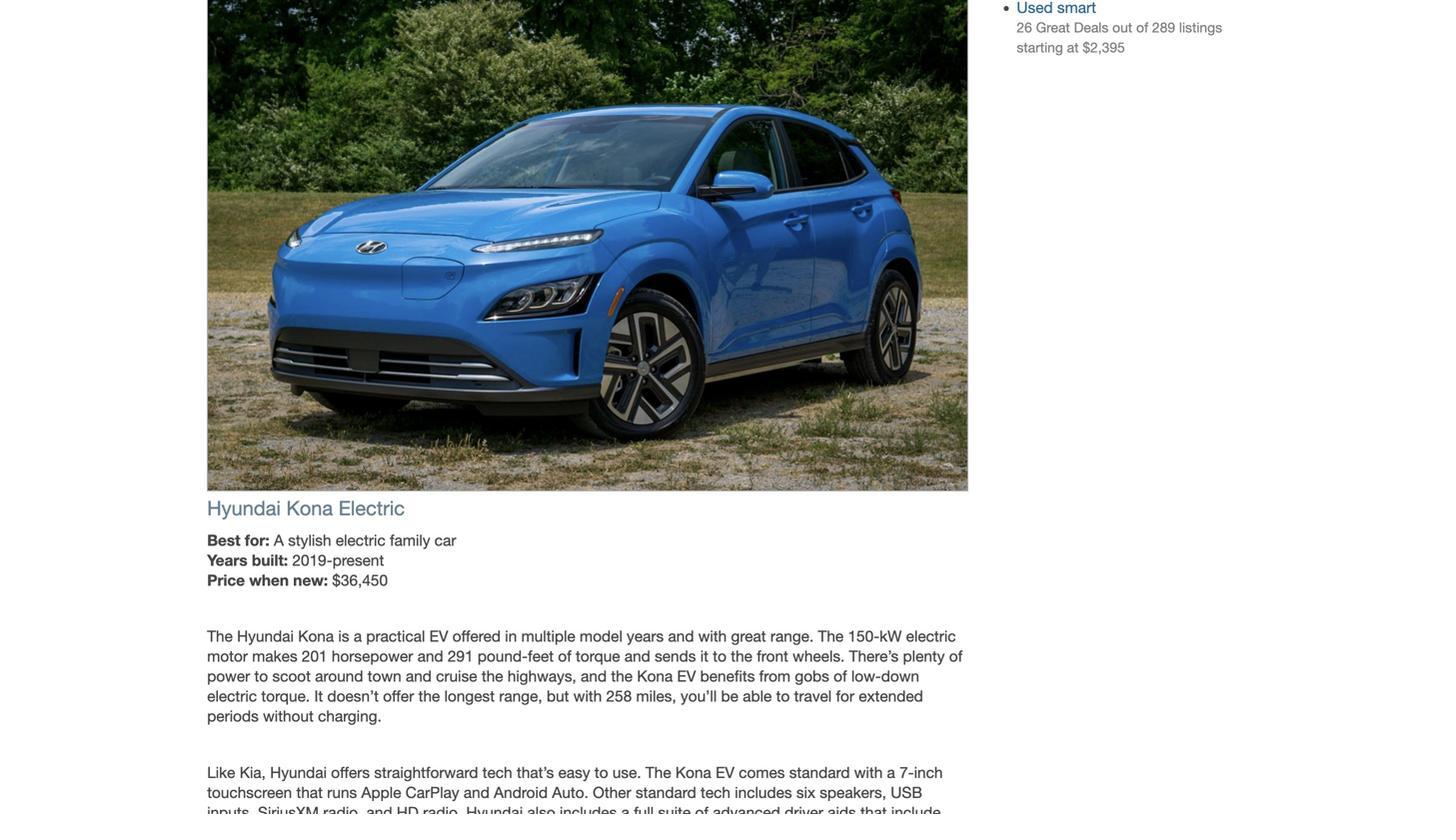 Task type: locate. For each thing, give the bounding box(es) containing it.
ev
[[430, 628, 448, 646], [678, 668, 696, 686], [716, 764, 735, 782]]

that up siriusxm
[[296, 784, 323, 802]]

of right out
[[1137, 19, 1149, 35]]

wheels.
[[793, 648, 845, 666]]

inputs,
[[207, 804, 254, 815]]

radio,
[[323, 804, 362, 815]]

offers
[[331, 764, 370, 782]]

includes down comes at the right
[[735, 784, 793, 802]]

0 horizontal spatial tech
[[483, 764, 513, 782]]

ev down the sends at the left of the page
[[678, 668, 696, 686]]

hyundai
[[207, 497, 281, 520], [237, 628, 294, 646], [270, 764, 327, 782], [466, 804, 523, 815]]

26 great deals out of 289 listings starting at
[[1017, 19, 1223, 55]]

the right use.
[[646, 764, 672, 782]]

the up wheels.
[[818, 628, 844, 646]]

great
[[731, 628, 767, 646]]

standard
[[790, 764, 850, 782], [636, 784, 697, 802]]

of inside the 26 great deals out of 289 listings starting at
[[1137, 19, 1149, 35]]

0 horizontal spatial with
[[574, 688, 602, 706]]

0 horizontal spatial electric
[[207, 688, 257, 706]]

0 vertical spatial ev
[[430, 628, 448, 646]]

tech up advanced
[[701, 784, 731, 802]]

1 horizontal spatial that
[[861, 804, 887, 815]]

also
[[528, 804, 556, 815]]

full
[[634, 804, 654, 815]]

tech up android
[[483, 764, 513, 782]]

1 vertical spatial tech
[[701, 784, 731, 802]]

with up speakers,
[[855, 764, 883, 782]]

hyundai up "for:"
[[207, 497, 281, 520]]

feet
[[528, 648, 554, 666]]

is
[[338, 628, 350, 646]]

advanced
[[713, 804, 781, 815]]

like
[[207, 764, 235, 782]]

scoot
[[272, 668, 311, 686]]

pound-
[[478, 648, 528, 666]]

for
[[836, 688, 855, 706]]

starting
[[1017, 39, 1064, 55]]

0 horizontal spatial standard
[[636, 784, 697, 802]]

torque.
[[261, 688, 310, 706]]

electric up periods
[[207, 688, 257, 706]]

2 horizontal spatial electric
[[907, 628, 957, 646]]

it
[[314, 688, 323, 706]]

201
[[302, 648, 328, 666]]

with
[[699, 628, 727, 646], [574, 688, 602, 706], [855, 764, 883, 782]]

ev left comes at the right
[[716, 764, 735, 782]]

includes
[[735, 784, 793, 802], [560, 804, 617, 815]]

1 vertical spatial a
[[887, 764, 896, 782]]

2 vertical spatial ev
[[716, 764, 735, 782]]

standard up six
[[790, 764, 850, 782]]

a left full
[[622, 804, 630, 815]]

kona
[[286, 497, 333, 520], [298, 628, 334, 646], [637, 668, 673, 686], [676, 764, 712, 782]]

a right is
[[354, 628, 362, 646]]

carplay
[[406, 784, 460, 802]]

travel
[[795, 688, 832, 706]]

the inside like kia, hyundai offers straightforward tech that's easy to use. the kona ev comes standard with a 7-inch touchscreen that runs apple carplay and android auto. other standard tech includes six speakers, usb inputs, siriusxm radio, and hd radio. hyundai also includes a full suite of advanced driver aids that inclu
[[646, 764, 672, 782]]

includes down auto. at the left of the page
[[560, 804, 617, 815]]

1 horizontal spatial ev
[[678, 668, 696, 686]]

2 vertical spatial with
[[855, 764, 883, 782]]

kona up suite
[[676, 764, 712, 782]]

to up other
[[595, 764, 609, 782]]

1 horizontal spatial tech
[[701, 784, 731, 802]]

electric up present
[[336, 532, 386, 550]]

extended
[[859, 688, 924, 706]]

a left 7-
[[887, 764, 896, 782]]

electric up plenty on the bottom right
[[907, 628, 957, 646]]

that's
[[517, 764, 554, 782]]

the
[[731, 648, 753, 666], [482, 668, 504, 686], [611, 668, 633, 686], [419, 688, 440, 706]]

hyundai up makes
[[237, 628, 294, 646]]

ev up 291
[[430, 628, 448, 646]]

0 vertical spatial includes
[[735, 784, 793, 802]]

2 vertical spatial a
[[622, 804, 630, 815]]

0 vertical spatial a
[[354, 628, 362, 646]]

to inside like kia, hyundai offers straightforward tech that's easy to use. the kona ev comes standard with a 7-inch touchscreen that runs apple carplay and android auto. other standard tech includes six speakers, usb inputs, siriusxm radio, and hd radio. hyundai also includes a full suite of advanced driver aids that inclu
[[595, 764, 609, 782]]

0 vertical spatial with
[[699, 628, 727, 646]]

that
[[296, 784, 323, 802], [861, 804, 887, 815]]

ev inside like kia, hyundai offers straightforward tech that's easy to use. the kona ev comes standard with a 7-inch touchscreen that runs apple carplay and android auto. other standard tech includes six speakers, usb inputs, siriusxm radio, and hd radio. hyundai also includes a full suite of advanced driver aids that inclu
[[716, 764, 735, 782]]

electric inside best for: a stylish electric family car years built: 2019-present price when new: $36,450
[[336, 532, 386, 550]]

makes
[[252, 648, 298, 666]]

hd
[[397, 804, 419, 815]]

driver
[[785, 804, 824, 815]]

0 horizontal spatial a
[[354, 628, 362, 646]]

1 horizontal spatial with
[[699, 628, 727, 646]]

1 vertical spatial that
[[861, 804, 887, 815]]

2 vertical spatial electric
[[207, 688, 257, 706]]

to down from
[[777, 688, 790, 706]]

kona up stylish
[[286, 497, 333, 520]]

with right but
[[574, 688, 602, 706]]

the down pound-
[[482, 668, 504, 686]]

best for: a stylish electric family car years built: 2019-present price when new: $36,450
[[207, 531, 456, 590]]

0 vertical spatial electric
[[336, 532, 386, 550]]

and
[[668, 628, 694, 646], [418, 648, 444, 666], [625, 648, 651, 666], [406, 668, 432, 686], [581, 668, 607, 686], [464, 784, 490, 802], [367, 804, 393, 815]]

0 horizontal spatial that
[[296, 784, 323, 802]]

of right the feet
[[558, 648, 572, 666]]

kona up 201
[[298, 628, 334, 646]]

practical
[[366, 628, 425, 646]]

0 vertical spatial that
[[296, 784, 323, 802]]

the up motor
[[207, 628, 233, 646]]

1 horizontal spatial standard
[[790, 764, 850, 782]]

1 horizontal spatial the
[[646, 764, 672, 782]]

1 vertical spatial with
[[574, 688, 602, 706]]

radio.
[[423, 804, 462, 815]]

charging.
[[318, 708, 382, 726]]

tech
[[483, 764, 513, 782], [701, 784, 731, 802]]

and left 291
[[418, 648, 444, 666]]

inch
[[915, 764, 943, 782]]

highways,
[[508, 668, 577, 686]]

it
[[701, 648, 709, 666]]

standard up suite
[[636, 784, 697, 802]]

1 horizontal spatial electric
[[336, 532, 386, 550]]

like kia, hyundai offers straightforward tech that's easy to use. the kona ev comes standard with a 7-inch touchscreen that runs apple carplay and android auto. other standard tech includes six speakers, usb inputs, siriusxm radio, and hd radio. hyundai also includes a full suite of advanced driver aids that inclu
[[207, 764, 943, 815]]

of right suite
[[695, 804, 709, 815]]

2019-
[[292, 552, 333, 570]]

but
[[547, 688, 569, 706]]

289
[[1153, 19, 1176, 35]]

0 horizontal spatial includes
[[560, 804, 617, 815]]

2 horizontal spatial with
[[855, 764, 883, 782]]

with up it
[[699, 628, 727, 646]]

2 horizontal spatial ev
[[716, 764, 735, 782]]

of inside like kia, hyundai offers straightforward tech that's easy to use. the kona ev comes standard with a 7-inch touchscreen that runs apple carplay and android auto. other standard tech includes six speakers, usb inputs, siriusxm radio, and hd radio. hyundai also includes a full suite of advanced driver aids that inclu
[[695, 804, 709, 815]]

electric
[[339, 497, 405, 520]]

that down speakers,
[[861, 804, 887, 815]]

1 vertical spatial includes
[[560, 804, 617, 815]]

offered
[[453, 628, 501, 646]]

electric
[[336, 532, 386, 550], [907, 628, 957, 646], [207, 688, 257, 706]]

and down torque
[[581, 668, 607, 686]]

the hyundai kona is a practical ev offered in multiple model years and with great range. the 150-kw electric motor makes 201 horsepower and 291 pound-feet of torque and sends it to the front wheels. there's plenty of power to scoot around town and cruise the highways, and the kona ev benefits from gobs of low-down electric torque. it doesn't offer the longest range, but with 258 miles, you'll be able to travel for extended periods without charging.
[[207, 628, 963, 726]]

miles,
[[637, 688, 677, 706]]

1 horizontal spatial a
[[622, 804, 630, 815]]

touchscreen
[[207, 784, 292, 802]]

multiple
[[522, 628, 576, 646]]

hyundai kona electric
[[207, 497, 405, 520]]

range.
[[771, 628, 814, 646]]

price
[[207, 571, 245, 590]]



Task type: describe. For each thing, give the bounding box(es) containing it.
other
[[593, 784, 632, 802]]

new:
[[293, 571, 328, 590]]

years
[[627, 628, 664, 646]]

car
[[435, 532, 456, 550]]

model
[[580, 628, 623, 646]]

six
[[797, 784, 816, 802]]

apple
[[362, 784, 401, 802]]

kia,
[[240, 764, 266, 782]]

at
[[1068, 39, 1079, 55]]

and down 'apple' at the left bottom of page
[[367, 804, 393, 815]]

7-
[[900, 764, 915, 782]]

suite
[[658, 804, 691, 815]]

of up "for"
[[834, 668, 848, 686]]

town
[[368, 668, 402, 686]]

front
[[757, 648, 789, 666]]

use.
[[613, 764, 642, 782]]

0 horizontal spatial ev
[[430, 628, 448, 646]]

258
[[607, 688, 632, 706]]

present
[[333, 552, 384, 570]]

gobs
[[795, 668, 830, 686]]

to down makes
[[255, 668, 268, 686]]

there's
[[850, 648, 899, 666]]

motor
[[207, 648, 248, 666]]

deals
[[1075, 19, 1109, 35]]

great
[[1037, 19, 1071, 35]]

2022 hyundai kona electric review summary image
[[207, 0, 969, 492]]

able
[[743, 688, 772, 706]]

straightforward
[[374, 764, 478, 782]]

from
[[760, 668, 791, 686]]

$36,450
[[332, 572, 388, 590]]

and up offer
[[406, 668, 432, 686]]

years
[[207, 551, 248, 570]]

0 horizontal spatial the
[[207, 628, 233, 646]]

auto.
[[552, 784, 589, 802]]

stylish
[[288, 532, 332, 550]]

a inside the hyundai kona is a practical ev offered in multiple model years and with great range. the 150-kw electric motor makes 201 horsepower and 291 pound-feet of torque and sends it to the front wheels. there's plenty of power to scoot around town and cruise the highways, and the kona ev benefits from gobs of low-down electric torque. it doesn't offer the longest range, but with 258 miles, you'll be able to travel for extended periods without charging.
[[354, 628, 362, 646]]

kw
[[880, 628, 902, 646]]

power
[[207, 668, 250, 686]]

sends
[[655, 648, 696, 666]]

best
[[207, 531, 241, 550]]

and up the sends at the left of the page
[[668, 628, 694, 646]]

0 vertical spatial tech
[[483, 764, 513, 782]]

low-
[[852, 668, 882, 686]]

150-
[[848, 628, 880, 646]]

easy
[[559, 764, 591, 782]]

hyundai up siriusxm
[[270, 764, 327, 782]]

to right it
[[713, 648, 727, 666]]

1 vertical spatial electric
[[907, 628, 957, 646]]

and down years at the bottom
[[625, 648, 651, 666]]

range,
[[499, 688, 543, 706]]

plenty
[[903, 648, 945, 666]]

horsepower
[[332, 648, 413, 666]]

out
[[1113, 19, 1133, 35]]

longest
[[445, 688, 495, 706]]

android
[[494, 784, 548, 802]]

periods
[[207, 708, 259, 726]]

doesn't
[[328, 688, 379, 706]]

26
[[1017, 19, 1033, 35]]

aids
[[828, 804, 857, 815]]

built:
[[252, 551, 288, 570]]

the up 258
[[611, 668, 633, 686]]

2 horizontal spatial a
[[887, 764, 896, 782]]

torque
[[576, 648, 621, 666]]

speakers,
[[820, 784, 887, 802]]

runs
[[327, 784, 357, 802]]

be
[[722, 688, 739, 706]]

you'll
[[681, 688, 717, 706]]

with inside like kia, hyundai offers straightforward tech that's easy to use. the kona ev comes standard with a 7-inch touchscreen that runs apple carplay and android auto. other standard tech includes six speakers, usb inputs, siriusxm radio, and hd radio. hyundai also includes a full suite of advanced driver aids that inclu
[[855, 764, 883, 782]]

the right offer
[[419, 688, 440, 706]]

0 vertical spatial standard
[[790, 764, 850, 782]]

hyundai inside the hyundai kona is a practical ev offered in multiple model years and with great range. the 150-kw electric motor makes 201 horsepower and 291 pound-feet of torque and sends it to the front wheels. there's plenty of power to scoot around town and cruise the highways, and the kona ev benefits from gobs of low-down electric torque. it doesn't offer the longest range, but with 258 miles, you'll be able to travel for extended periods without charging.
[[237, 628, 294, 646]]

hyundai down android
[[466, 804, 523, 815]]

down
[[882, 668, 920, 686]]

291
[[448, 648, 474, 666]]

listings
[[1180, 19, 1223, 35]]

without
[[263, 708, 314, 726]]

a
[[274, 532, 284, 550]]

cruise
[[436, 668, 478, 686]]

around
[[315, 668, 363, 686]]

2 horizontal spatial the
[[818, 628, 844, 646]]

the down great
[[731, 648, 753, 666]]

benefits
[[701, 668, 755, 686]]

siriusxm
[[258, 804, 319, 815]]

1 vertical spatial ev
[[678, 668, 696, 686]]

1 vertical spatial standard
[[636, 784, 697, 802]]

kona inside like kia, hyundai offers straightforward tech that's easy to use. the kona ev comes standard with a 7-inch touchscreen that runs apple carplay and android auto. other standard tech includes six speakers, usb inputs, siriusxm radio, and hd radio. hyundai also includes a full suite of advanced driver aids that inclu
[[676, 764, 712, 782]]

and right carplay
[[464, 784, 490, 802]]

kona up miles,
[[637, 668, 673, 686]]

usb
[[891, 784, 923, 802]]

1 horizontal spatial includes
[[735, 784, 793, 802]]

$2,395
[[1083, 39, 1126, 55]]

comes
[[739, 764, 785, 782]]

offer
[[383, 688, 414, 706]]

of right plenty on the bottom right
[[950, 648, 963, 666]]

in
[[505, 628, 517, 646]]

family
[[390, 532, 431, 550]]



Task type: vqa. For each thing, say whether or not it's contained in the screenshot.
to in the Like Kia, Hyundai offers straightforward tech that's easy to use. The Kona EV comes standard with a 7-inch touchscreen that runs Apple CarPlay and Android Auto. Other standard tech includes six speakers, USB inputs, SiriusXM radio, and HD radio. Hyundai also includes a full suite of advanced driver aids that inclu
yes



